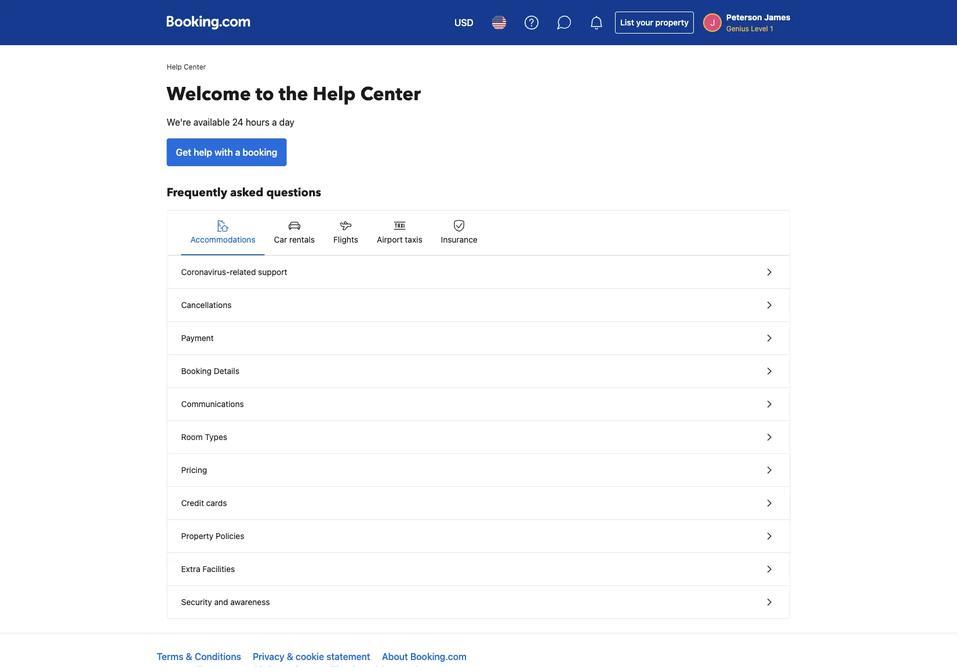 Task type: vqa. For each thing, say whether or not it's contained in the screenshot.
Can
no



Task type: locate. For each thing, give the bounding box(es) containing it.
welcome to the help center
[[167, 82, 421, 107]]

terms
[[157, 652, 183, 663]]

& for privacy
[[287, 652, 293, 663]]

1 & from the left
[[186, 652, 192, 663]]

2 & from the left
[[287, 652, 293, 663]]

&
[[186, 652, 192, 663], [287, 652, 293, 663]]

0 horizontal spatial center
[[184, 63, 206, 71]]

booking details button
[[167, 355, 790, 388]]

security
[[181, 598, 212, 608]]

welcome
[[167, 82, 251, 107]]

car rentals
[[274, 235, 315, 245]]

insurance button
[[432, 211, 487, 255]]

terms & conditions link
[[157, 652, 241, 663]]

room types button
[[167, 421, 790, 455]]

0 vertical spatial a
[[272, 117, 277, 128]]

help right the
[[313, 82, 356, 107]]

1
[[770, 24, 773, 32]]

& for terms
[[186, 652, 192, 663]]

help
[[167, 63, 182, 71], [313, 82, 356, 107]]

1 horizontal spatial help
[[313, 82, 356, 107]]

tab list
[[167, 211, 790, 256]]

pricing button
[[167, 455, 790, 488]]

flights
[[333, 235, 358, 245]]

& right terms
[[186, 652, 192, 663]]

help up welcome
[[167, 63, 182, 71]]

0 vertical spatial help
[[167, 63, 182, 71]]

payment button
[[167, 322, 790, 355]]

0 horizontal spatial a
[[235, 147, 240, 158]]

coronavirus-related support
[[181, 268, 287, 277]]

get help with a booking
[[176, 147, 277, 158]]

1 horizontal spatial center
[[360, 82, 421, 107]]

a
[[272, 117, 277, 128], [235, 147, 240, 158]]

booking
[[181, 367, 212, 376]]

and
[[214, 598, 228, 608]]

rentals
[[289, 235, 315, 245]]

statement
[[326, 652, 370, 663]]

awareness
[[230, 598, 270, 608]]

extra facilities
[[181, 565, 235, 575]]

privacy & cookie statement
[[253, 652, 370, 663]]

cookie
[[296, 652, 324, 663]]

car
[[274, 235, 287, 245]]

1 vertical spatial a
[[235, 147, 240, 158]]

0 horizontal spatial help
[[167, 63, 182, 71]]

0 horizontal spatial &
[[186, 652, 192, 663]]

get
[[176, 147, 191, 158]]

questions
[[266, 185, 321, 201]]

extra facilities button
[[167, 554, 790, 587]]

1 horizontal spatial &
[[287, 652, 293, 663]]

0 vertical spatial center
[[184, 63, 206, 71]]

communications button
[[167, 388, 790, 421]]

details
[[214, 367, 239, 376]]

cancellations
[[181, 301, 232, 310]]

payment
[[181, 334, 214, 343]]

frequently
[[167, 185, 227, 201]]

room types
[[181, 433, 227, 442]]

& left cookie
[[287, 652, 293, 663]]

center
[[184, 63, 206, 71], [360, 82, 421, 107]]

a left day
[[272, 117, 277, 128]]

the
[[279, 82, 308, 107]]

cancellations button
[[167, 289, 790, 322]]

about
[[382, 652, 408, 663]]

help center
[[167, 63, 206, 71]]

room
[[181, 433, 203, 442]]

usd button
[[447, 9, 481, 37]]

get help with a booking button
[[167, 139, 287, 166]]

credit cards
[[181, 499, 227, 508]]

coronavirus-
[[181, 268, 230, 277]]

car rentals button
[[265, 211, 324, 255]]

a right with
[[235, 147, 240, 158]]

1 horizontal spatial a
[[272, 117, 277, 128]]



Task type: describe. For each thing, give the bounding box(es) containing it.
property policies button
[[167, 521, 790, 554]]

airport taxis button
[[368, 211, 432, 255]]

help
[[194, 147, 212, 158]]

list
[[620, 18, 634, 27]]

hours
[[246, 117, 270, 128]]

property
[[655, 18, 689, 27]]

your
[[636, 18, 653, 27]]

communications
[[181, 400, 244, 409]]

genius
[[726, 24, 749, 32]]

facilities
[[203, 565, 235, 575]]

security and awareness
[[181, 598, 270, 608]]

privacy & cookie statement link
[[253, 652, 370, 663]]

related
[[230, 268, 256, 277]]

frequently asked questions
[[167, 185, 321, 201]]

policies
[[216, 532, 244, 541]]

about booking.com link
[[382, 652, 467, 663]]

list your property
[[620, 18, 689, 27]]

booking.com online hotel reservations image
[[167, 16, 250, 30]]

1 vertical spatial help
[[313, 82, 356, 107]]

24
[[232, 117, 243, 128]]

airport
[[377, 235, 403, 245]]

a inside button
[[235, 147, 240, 158]]

types
[[205, 433, 227, 442]]

list your property link
[[615, 12, 694, 34]]

level
[[751, 24, 768, 32]]

peterson
[[726, 12, 762, 22]]

with
[[215, 147, 233, 158]]

peterson james genius level 1
[[726, 12, 790, 32]]

property policies
[[181, 532, 244, 541]]

terms & conditions
[[157, 652, 241, 663]]

about booking.com
[[382, 652, 467, 663]]

we're available 24 hours a day
[[167, 117, 294, 128]]

tab list containing accommodations
[[167, 211, 790, 256]]

flights button
[[324, 211, 368, 255]]

airport taxis
[[377, 235, 422, 245]]

security and awareness button
[[167, 587, 790, 619]]

we're
[[167, 117, 191, 128]]

taxis
[[405, 235, 422, 245]]

booking details
[[181, 367, 239, 376]]

coronavirus-related support button
[[167, 256, 790, 289]]

accommodations
[[190, 235, 255, 245]]

pricing
[[181, 466, 207, 475]]

credit cards button
[[167, 488, 790, 521]]

accommodations button
[[181, 211, 265, 255]]

extra
[[181, 565, 200, 575]]

1 vertical spatial center
[[360, 82, 421, 107]]

asked
[[230, 185, 263, 201]]

to
[[255, 82, 274, 107]]

booking.com
[[410, 652, 467, 663]]

privacy
[[253, 652, 284, 663]]

available
[[193, 117, 230, 128]]

property
[[181, 532, 214, 541]]

credit
[[181, 499, 204, 508]]

cards
[[206, 499, 227, 508]]

james
[[764, 12, 790, 22]]

usd
[[454, 17, 474, 28]]

day
[[279, 117, 294, 128]]

insurance
[[441, 235, 478, 245]]

support
[[258, 268, 287, 277]]

booking
[[243, 147, 277, 158]]

conditions
[[195, 652, 241, 663]]



